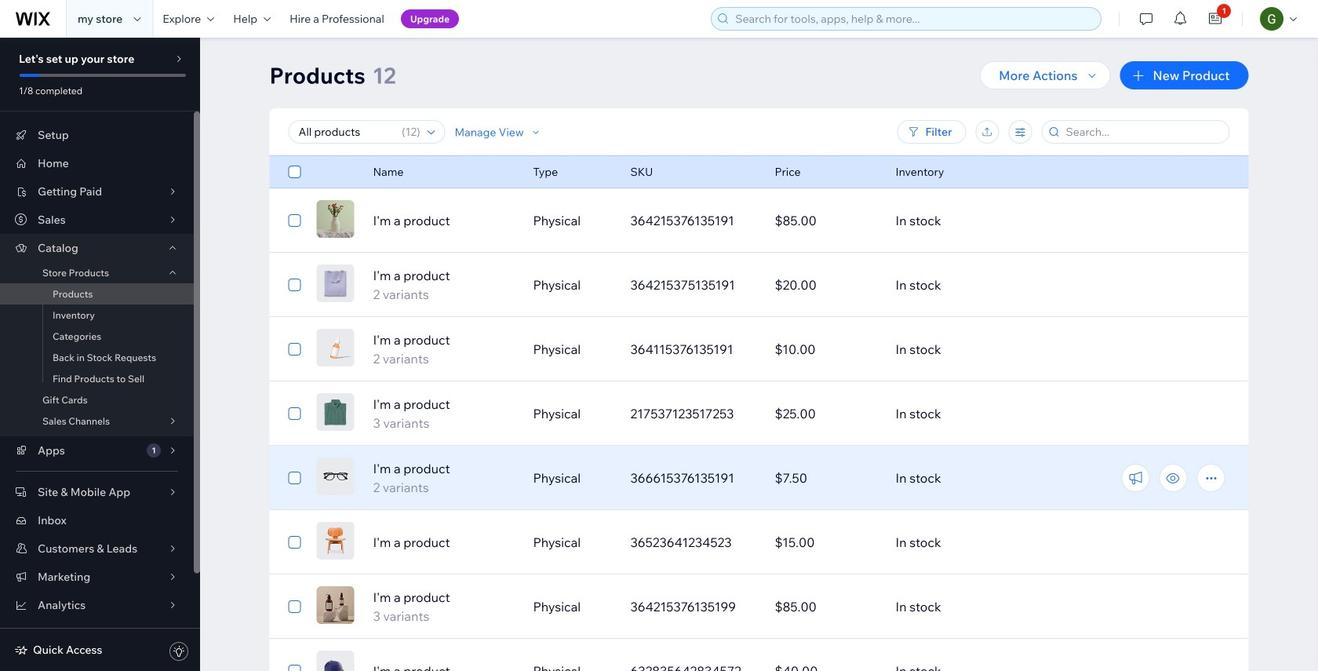 Task type: locate. For each thing, give the bounding box(es) containing it.
Unsaved view field
[[294, 121, 397, 143]]

None checkbox
[[288, 276, 301, 294], [288, 469, 301, 487], [288, 533, 301, 552], [288, 276, 301, 294], [288, 469, 301, 487], [288, 533, 301, 552]]

None checkbox
[[288, 162, 301, 181], [288, 211, 301, 230], [288, 340, 301, 359], [288, 404, 301, 423], [288, 597, 301, 616], [288, 662, 301, 671], [288, 162, 301, 181], [288, 211, 301, 230], [288, 340, 301, 359], [288, 404, 301, 423], [288, 597, 301, 616], [288, 662, 301, 671]]



Task type: vqa. For each thing, say whether or not it's contained in the screenshot.
SEARCH FOR TOOLS, APPS, HELP & MORE... field
yes



Task type: describe. For each thing, give the bounding box(es) containing it.
sidebar element
[[0, 38, 200, 671]]

Search for tools, apps, help & more... field
[[731, 8, 1097, 30]]

Search... field
[[1062, 121, 1225, 143]]



